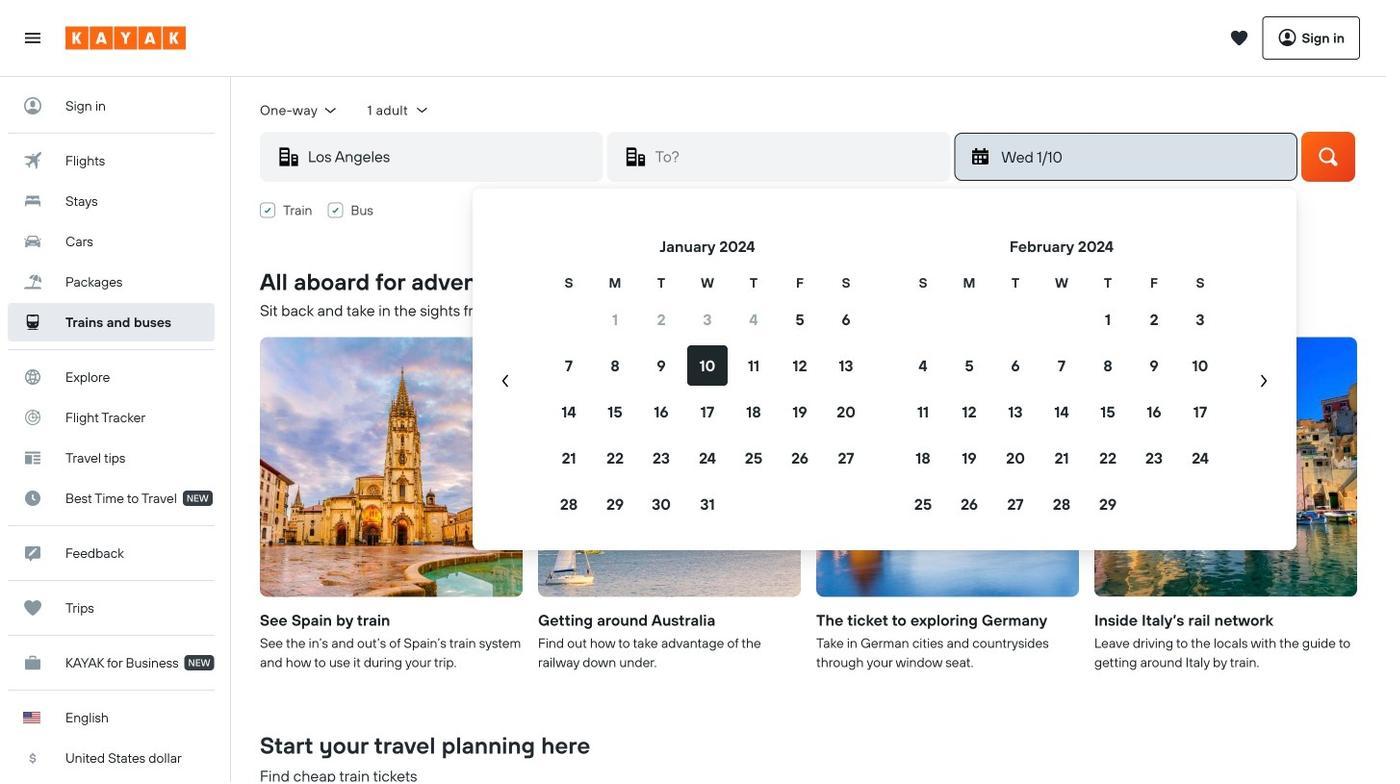 Task type: vqa. For each thing, say whether or not it's contained in the screenshot.
Row
no



Task type: locate. For each thing, give the bounding box(es) containing it.
inside italy's rail network element
[[1094, 337, 1357, 597]]

Trip type One-way field
[[260, 102, 339, 119]]

getting around australia element
[[538, 337, 801, 597]]

the ticket to exploring germany element
[[816, 337, 1079, 597]]

wednesday january 10th element
[[1001, 145, 1285, 168]]

see spain by train element
[[260, 337, 523, 597]]



Task type: describe. For each thing, give the bounding box(es) containing it.
united states (english) image
[[23, 712, 40, 724]]

start date calendar input use left and right arrow keys to change day. use up and down arrow keys to change week. tab
[[480, 235, 1289, 527]]

navigation menu image
[[23, 28, 42, 48]]

From? text field
[[300, 133, 602, 181]]

To? text field
[[647, 133, 949, 181]]



